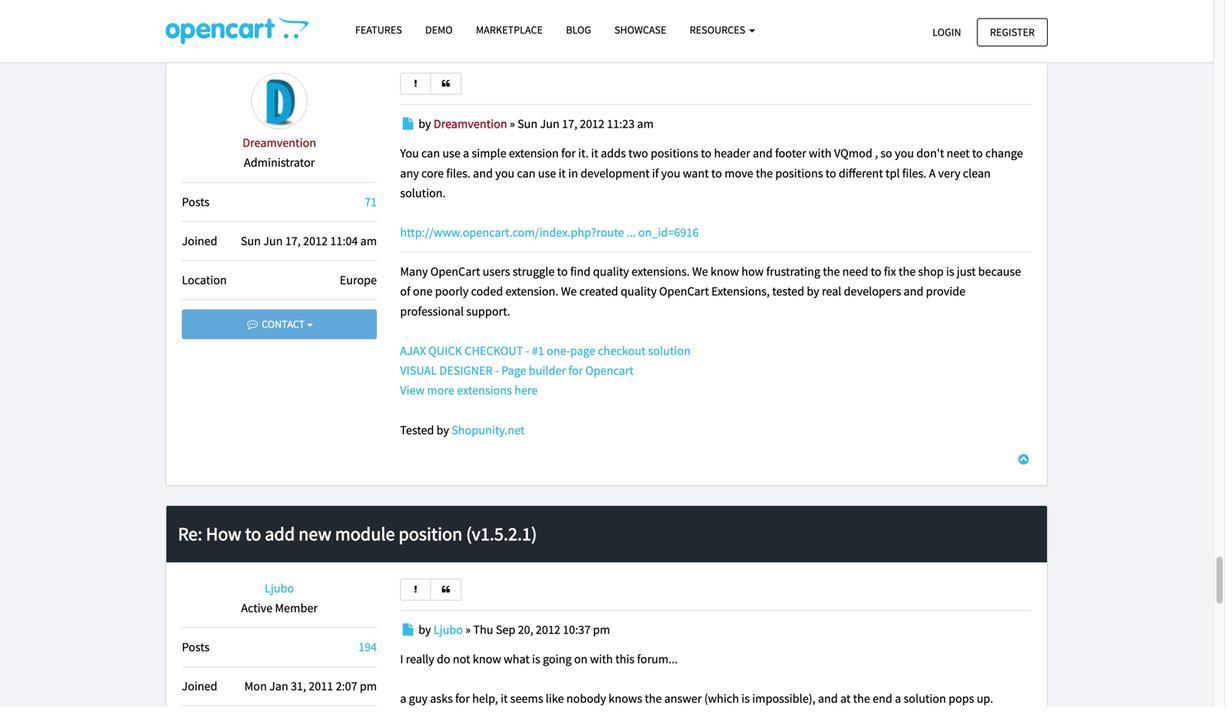 Task type: vqa. For each thing, say whether or not it's contained in the screenshot.
The Step
no



Task type: locate. For each thing, give the bounding box(es) containing it.
re: for 2nd re: how to add new module position (v1.5.2.1) link
[[178, 523, 202, 546]]

the right move
[[756, 165, 773, 181]]

post image
[[400, 118, 416, 130], [400, 624, 416, 636]]

1 vertical spatial positions
[[776, 165, 823, 181]]

am right 11:23
[[637, 116, 654, 132]]

reply with quote image for dreamvention
[[441, 79, 452, 88]]

11:23
[[607, 116, 635, 132]]

opencart
[[430, 264, 480, 280], [659, 284, 709, 299]]

1 vertical spatial how
[[206, 523, 241, 546]]

0 horizontal spatial am
[[360, 233, 377, 249]]

know right not
[[473, 652, 501, 667]]

1 horizontal spatial opencart
[[659, 284, 709, 299]]

reply with quote image down demo link
[[441, 79, 452, 88]]

dreamvention link up administrator
[[243, 135, 316, 151]]

1 vertical spatial dreamvention
[[243, 135, 316, 151]]

0 vertical spatial new
[[299, 16, 331, 40]]

ljubo up "do"
[[434, 622, 463, 638]]

joined up location
[[182, 233, 217, 249]]

0 vertical spatial posts
[[182, 194, 210, 210]]

like
[[546, 691, 564, 707]]

1 vertical spatial (v1.5.2.1)
[[466, 523, 537, 546]]

with right footer at the top
[[809, 146, 832, 161]]

because
[[979, 264, 1021, 280]]

0 vertical spatial post image
[[400, 118, 416, 130]]

1 report this post image from the top
[[410, 79, 421, 88]]

know inside many opencart users struggle to find quality extensions. we know how frustrating the need to fix the shop is just because of one poorly coded extension. we created quality opencart extensions, tested by real developers and provide professional support.
[[711, 264, 739, 280]]

and inside many opencart users struggle to find quality extensions. we know how frustrating the need to fix the shop is just because of one poorly coded extension. we created quality opencart extensions, tested by real developers and provide professional support.
[[904, 284, 924, 299]]

is
[[946, 264, 955, 280], [532, 652, 540, 667], [742, 691, 750, 707]]

it right help, at the left of the page
[[501, 691, 508, 707]]

0 vertical spatial 2012
[[580, 116, 605, 132]]

with inside you can use a simple extension for it. it adds two positions to header and footer with vqmod , so you don't neet to change any core files. and you can use it in development if you want to move the positions to different tpl files. a very clean solution.
[[809, 146, 832, 161]]

page
[[502, 363, 526, 379]]

report this post image down demo link
[[410, 79, 421, 88]]

ljubo inside ljubo active member
[[265, 581, 294, 596]]

0 vertical spatial ljubo link
[[265, 581, 294, 596]]

support.
[[466, 304, 510, 319]]

a inside you can use a simple extension for it. it adds two positions to header and footer with vqmod , so you don't neet to change any core files. and you can use it in development if you want to move the positions to different tpl files. a very clean solution.
[[463, 146, 469, 161]]

1 horizontal spatial a
[[463, 146, 469, 161]]

0 horizontal spatial we
[[561, 284, 577, 299]]

jun up extension
[[540, 116, 560, 132]]

1 horizontal spatial you
[[661, 165, 681, 181]]

1 add from the top
[[265, 16, 295, 40]]

ljubo link up "do"
[[434, 622, 463, 638]]

by ljubo » thu sep 20, 2012 10:37 pm
[[419, 622, 610, 638]]

a left guy
[[400, 691, 406, 707]]

use up "core"
[[443, 146, 461, 161]]

reply with quote image
[[441, 79, 452, 88], [441, 586, 452, 594]]

report this post image up really
[[410, 586, 421, 594]]

1 horizontal spatial can
[[517, 165, 536, 181]]

1 vertical spatial know
[[473, 652, 501, 667]]

solution.
[[400, 185, 446, 201]]

» left thu
[[466, 622, 471, 638]]

dreamvention up administrator
[[243, 135, 316, 151]]

new left the 'features'
[[299, 16, 331, 40]]

opencart down extensions.
[[659, 284, 709, 299]]

end
[[873, 691, 893, 707]]

1 horizontal spatial 2012
[[536, 622, 561, 638]]

created
[[579, 284, 618, 299]]

2 reply with quote image from the top
[[441, 586, 452, 594]]

shopunity.net
[[452, 423, 525, 438]]

re: how to add new module position (v1.5.2.1)
[[178, 16, 537, 40], [178, 523, 537, 546]]

contact button
[[182, 310, 377, 339]]

0 horizontal spatial dreamvention
[[243, 135, 316, 151]]

0 horizontal spatial is
[[532, 652, 540, 667]]

solution left pops
[[904, 691, 946, 707]]

1 horizontal spatial -
[[526, 343, 530, 359]]

0 vertical spatial positions
[[651, 146, 699, 161]]

1 vertical spatial new
[[299, 523, 331, 546]]

new
[[299, 16, 331, 40], [299, 523, 331, 546]]

can down extension
[[517, 165, 536, 181]]

you down the simple
[[495, 165, 515, 181]]

1 horizontal spatial »
[[510, 116, 515, 132]]

solution
[[648, 343, 691, 359], [904, 691, 946, 707]]

1 vertical spatial re: how to add new module position (v1.5.2.1) link
[[178, 523, 537, 546]]

provide
[[926, 284, 966, 299]]

how
[[206, 16, 241, 40], [206, 523, 241, 546]]

post image up you
[[400, 118, 416, 130]]

1 vertical spatial module
[[335, 523, 395, 546]]

files. left a
[[903, 165, 927, 181]]

1 vertical spatial joined
[[182, 679, 217, 694]]

(which
[[704, 691, 739, 707]]

0 vertical spatial reply with quote image
[[441, 79, 452, 88]]

how
[[742, 264, 764, 280]]

opencart up "poorly"
[[430, 264, 480, 280]]

is right what
[[532, 652, 540, 667]]

the right at
[[853, 691, 870, 707]]

0 horizontal spatial »
[[466, 622, 471, 638]]

a left the simple
[[463, 146, 469, 161]]

1 joined from the top
[[182, 233, 217, 249]]

add up "user avatar"
[[265, 16, 295, 40]]

2012 right 20,
[[536, 622, 561, 638]]

1 horizontal spatial am
[[637, 116, 654, 132]]

ajax quick checkout - #1 one-page checkout solution link
[[400, 343, 691, 359]]

2 (v1.5.2.1) from the top
[[466, 523, 537, 546]]

0 vertical spatial it
[[591, 146, 598, 161]]

0 horizontal spatial solution
[[648, 343, 691, 359]]

2012 left 11:23
[[580, 116, 605, 132]]

1 horizontal spatial use
[[538, 165, 556, 181]]

2012 for by ljubo » thu sep 20, 2012 10:37 pm
[[536, 622, 561, 638]]

know up extensions,
[[711, 264, 739, 280]]

0 vertical spatial know
[[711, 264, 739, 280]]

0 horizontal spatial opencart
[[430, 264, 480, 280]]

1 horizontal spatial ljubo link
[[434, 622, 463, 638]]

thu
[[473, 622, 493, 638]]

2 vertical spatial is
[[742, 691, 750, 707]]

extension
[[509, 146, 559, 161]]

0 horizontal spatial ljubo link
[[265, 581, 294, 596]]

use down extension
[[538, 165, 556, 181]]

1 vertical spatial add
[[265, 523, 295, 546]]

posts for mon
[[182, 640, 210, 655]]

0 vertical spatial pm
[[593, 622, 610, 638]]

coded
[[471, 284, 503, 299]]

0 vertical spatial -
[[526, 343, 530, 359]]

by left real on the right of the page
[[807, 284, 820, 299]]

know
[[711, 264, 739, 280], [473, 652, 501, 667]]

0 horizontal spatial 2012
[[303, 233, 328, 249]]

1 vertical spatial quality
[[621, 284, 657, 299]]

the inside you can use a simple extension for it. it adds two positions to header and footer with vqmod , so you don't neet to change any core files. and you can use it in development if you want to move the positions to different tpl files. a very clean solution.
[[756, 165, 773, 181]]

0 vertical spatial re:
[[178, 16, 202, 40]]

1 vertical spatial -
[[495, 363, 499, 379]]

1 vertical spatial ljubo
[[434, 622, 463, 638]]

1 vertical spatial re:
[[178, 523, 202, 546]]

joined for sun jun 17, 2012 11:04 am
[[182, 233, 217, 249]]

post image up the 'i'
[[400, 624, 416, 636]]

it left in
[[559, 165, 566, 181]]

2:07
[[336, 679, 357, 694]]

positions down footer at the top
[[776, 165, 823, 181]]

and down shop
[[904, 284, 924, 299]]

0 vertical spatial report this post image
[[410, 79, 421, 88]]

register
[[990, 25, 1035, 39]]

solution right checkout
[[648, 343, 691, 359]]

- left #1
[[526, 343, 530, 359]]

extensions
[[457, 383, 512, 398]]

report this post image for by ljubo » thu sep 20, 2012 10:37 pm
[[410, 586, 421, 594]]

for down page
[[569, 363, 583, 379]]

2 post image from the top
[[400, 624, 416, 636]]

17, up in
[[562, 116, 578, 132]]

up.
[[977, 691, 994, 707]]

ljubo up the member
[[265, 581, 294, 596]]

ljubo link up the member
[[265, 581, 294, 596]]

2 posts from the top
[[182, 640, 210, 655]]

i really do not know what is going on with this forum...
[[400, 652, 678, 667]]

joined
[[182, 233, 217, 249], [182, 679, 217, 694]]

2012 for by dreamvention » sun jun 17, 2012 11:23 am
[[580, 116, 605, 132]]

1 horizontal spatial dreamvention link
[[434, 116, 507, 132]]

top image
[[1016, 454, 1032, 466]]

we right extensions.
[[692, 264, 708, 280]]

0 horizontal spatial jun
[[263, 233, 283, 249]]

with right on on the bottom left
[[590, 652, 613, 667]]

you right so
[[895, 146, 914, 161]]

1 horizontal spatial pm
[[593, 622, 610, 638]]

position
[[399, 16, 463, 40], [399, 523, 463, 546]]

1 horizontal spatial it
[[559, 165, 566, 181]]

impossible),
[[752, 691, 816, 707]]

one
[[413, 284, 433, 299]]

1 vertical spatial position
[[399, 523, 463, 546]]

view
[[400, 383, 425, 398]]

2 how from the top
[[206, 523, 241, 546]]

1 files. from the left
[[446, 165, 471, 181]]

we down find
[[561, 284, 577, 299]]

poorly
[[435, 284, 469, 299]]

positions up "if"
[[651, 146, 699, 161]]

0 vertical spatial quality
[[593, 264, 629, 280]]

0 horizontal spatial positions
[[651, 146, 699, 161]]

2012 left 11:04
[[303, 233, 328, 249]]

2 joined from the top
[[182, 679, 217, 694]]

1 horizontal spatial know
[[711, 264, 739, 280]]

reply with quote image for ljubo
[[441, 586, 452, 594]]

joined left mon
[[182, 679, 217, 694]]

report this post image for by dreamvention » sun jun 17, 2012 11:23 am
[[410, 79, 421, 88]]

by up really
[[419, 622, 431, 638]]

sun
[[518, 116, 538, 132], [241, 233, 261, 249]]

pm
[[593, 622, 610, 638], [360, 679, 377, 694]]

add up ljubo active member
[[265, 523, 295, 546]]

1 posts from the top
[[182, 194, 210, 210]]

0 horizontal spatial 17,
[[285, 233, 301, 249]]

1 vertical spatial post image
[[400, 624, 416, 636]]

1 module from the top
[[335, 16, 395, 40]]

0 vertical spatial for
[[561, 146, 576, 161]]

2 module from the top
[[335, 523, 395, 546]]

» up extension
[[510, 116, 515, 132]]

0 vertical spatial dreamvention link
[[434, 116, 507, 132]]

seems
[[510, 691, 543, 707]]

0 vertical spatial dreamvention
[[434, 116, 507, 132]]

1 horizontal spatial files.
[[903, 165, 927, 181]]

0 vertical spatial ljubo
[[265, 581, 294, 596]]

1 horizontal spatial positions
[[776, 165, 823, 181]]

0 horizontal spatial it
[[501, 691, 508, 707]]

joined for mon jan 31, 2011 2:07 pm
[[182, 679, 217, 694]]

- left page
[[495, 363, 499, 379]]

17, left 11:04
[[285, 233, 301, 249]]

development
[[581, 165, 650, 181]]

2 re: how to add new module position (v1.5.2.1) link from the top
[[178, 523, 537, 546]]

dreamvention link up the simple
[[434, 116, 507, 132]]

0 vertical spatial am
[[637, 116, 654, 132]]

you right "if"
[[661, 165, 681, 181]]

guy
[[409, 691, 428, 707]]

by inside many opencart users struggle to find quality extensions. we know how frustrating the need to fix the shop is just because of one poorly coded extension. we created quality opencart extensions, tested by real developers and provide professional support.
[[807, 284, 820, 299]]

1 horizontal spatial dreamvention
[[434, 116, 507, 132]]

a right end
[[895, 691, 901, 707]]

quality up created at the top of the page
[[593, 264, 629, 280]]

a
[[929, 165, 936, 181]]

2 add from the top
[[265, 523, 295, 546]]

1 vertical spatial 17,
[[285, 233, 301, 249]]

and left footer at the top
[[753, 146, 773, 161]]

dreamvention link
[[434, 116, 507, 132], [243, 135, 316, 151]]

jun
[[540, 116, 560, 132], [263, 233, 283, 249]]

header
[[714, 146, 751, 161]]

posts
[[182, 194, 210, 210], [182, 640, 210, 655]]

resources
[[690, 23, 748, 37]]

0 vertical spatial use
[[443, 146, 461, 161]]

don't
[[917, 146, 944, 161]]

is right (which
[[742, 691, 750, 707]]

to
[[245, 16, 261, 40], [701, 146, 712, 161], [972, 146, 983, 161], [712, 165, 722, 181], [826, 165, 836, 181], [557, 264, 568, 280], [871, 264, 882, 280], [245, 523, 261, 546]]

files. right "core"
[[446, 165, 471, 181]]

ljubo link
[[265, 581, 294, 596], [434, 622, 463, 638]]

a guy asks for help, it seems like nobody knows the answer (which is impossible), and at the end a solution pops up.
[[400, 691, 994, 707]]

adds
[[601, 146, 626, 161]]

many
[[400, 264, 428, 280]]

view more extensions here link
[[400, 383, 538, 398]]

pm right 2:07
[[360, 679, 377, 694]]

0 vertical spatial joined
[[182, 233, 217, 249]]

quality down extensions.
[[621, 284, 657, 299]]

reply with quote image up "do"
[[441, 586, 452, 594]]

it
[[591, 146, 598, 161], [559, 165, 566, 181], [501, 691, 508, 707]]

0 horizontal spatial a
[[400, 691, 406, 707]]

0 vertical spatial jun
[[540, 116, 560, 132]]

dreamvention up the simple
[[434, 116, 507, 132]]

2 horizontal spatial is
[[946, 264, 955, 280]]

0 vertical spatial sun
[[518, 116, 538, 132]]

2 report this post image from the top
[[410, 586, 421, 594]]

we
[[692, 264, 708, 280], [561, 284, 577, 299]]

tested
[[772, 284, 805, 299]]

for right asks
[[455, 691, 470, 707]]

0 horizontal spatial know
[[473, 652, 501, 667]]

1 re: from the top
[[178, 16, 202, 40]]

jun left 11:04
[[263, 233, 283, 249]]

http://www.opencart.com/index.php?route ... on_id=6916 link
[[400, 225, 699, 240]]

is left just
[[946, 264, 955, 280]]

tested by shopunity.net
[[400, 423, 525, 438]]

visual
[[400, 363, 437, 379]]

1 post image from the top
[[400, 118, 416, 130]]

http://www.opencart.com/index.php?route ... on_id=6916
[[400, 225, 699, 240]]

0 vertical spatial how
[[206, 16, 241, 40]]

1 reply with quote image from the top
[[441, 79, 452, 88]]

i
[[400, 652, 403, 667]]

report this post image
[[410, 79, 421, 88], [410, 586, 421, 594]]

it right it.
[[591, 146, 598, 161]]

ljubo
[[265, 581, 294, 596], [434, 622, 463, 638]]

files.
[[446, 165, 471, 181], [903, 165, 927, 181]]

can up "core"
[[422, 146, 440, 161]]

0 vertical spatial re: how to add new module position (v1.5.2.1) link
[[178, 16, 537, 40]]

am right 11:04
[[360, 233, 377, 249]]

clean
[[963, 165, 991, 181]]

0 vertical spatial with
[[809, 146, 832, 161]]

1 vertical spatial re: how to add new module position (v1.5.2.1)
[[178, 523, 537, 546]]

,
[[875, 146, 878, 161]]

0 vertical spatial position
[[399, 16, 463, 40]]

for left it.
[[561, 146, 576, 161]]

the up real on the right of the page
[[823, 264, 840, 280]]

0 vertical spatial re: how to add new module position (v1.5.2.1)
[[178, 16, 537, 40]]

2 horizontal spatial 2012
[[580, 116, 605, 132]]

1 vertical spatial solution
[[904, 691, 946, 707]]

positions
[[651, 146, 699, 161], [776, 165, 823, 181]]

post image for by ljubo » thu sep 20, 2012 10:37 pm
[[400, 624, 416, 636]]

2 re: from the top
[[178, 523, 202, 546]]

11:04
[[330, 233, 358, 249]]

1 vertical spatial pm
[[360, 679, 377, 694]]

31,
[[291, 679, 306, 694]]

new up ljubo active member
[[299, 523, 331, 546]]

can
[[422, 146, 440, 161], [517, 165, 536, 181]]

2012
[[580, 116, 605, 132], [303, 233, 328, 249], [536, 622, 561, 638]]

pm right 10:37
[[593, 622, 610, 638]]



Task type: describe. For each thing, give the bounding box(es) containing it.
0 vertical spatial can
[[422, 146, 440, 161]]

builder
[[529, 363, 566, 379]]

footer
[[775, 146, 807, 161]]

1 horizontal spatial solution
[[904, 691, 946, 707]]

ajax quick checkout - #1 one-page checkout solution visual designer - page builder for opencart view more extensions here
[[400, 343, 691, 398]]

here
[[515, 383, 538, 398]]

mon jan 31, 2011 2:07 pm
[[244, 679, 377, 694]]

1 how from the top
[[206, 16, 241, 40]]

member
[[275, 601, 318, 616]]

mon
[[244, 679, 267, 694]]

0 horizontal spatial you
[[495, 165, 515, 181]]

shopunity.net link
[[452, 423, 525, 438]]

194
[[359, 640, 377, 655]]

neet
[[947, 146, 970, 161]]

location
[[182, 272, 227, 288]]

1 horizontal spatial we
[[692, 264, 708, 280]]

the right fix
[[899, 264, 916, 280]]

by up you
[[419, 116, 431, 132]]

2 vertical spatial it
[[501, 691, 508, 707]]

by dreamvention » sun jun 17, 2012 11:23 am
[[419, 116, 654, 132]]

one-
[[547, 343, 570, 359]]

want
[[683, 165, 709, 181]]

2 files. from the left
[[903, 165, 927, 181]]

0 horizontal spatial use
[[443, 146, 461, 161]]

1 re: how to add new module position (v1.5.2.1) from the top
[[178, 16, 537, 40]]

2 horizontal spatial it
[[591, 146, 598, 161]]

contact
[[260, 317, 307, 331]]

1 vertical spatial 2012
[[303, 233, 328, 249]]

professional
[[400, 304, 464, 319]]

features link
[[344, 16, 414, 43]]

not
[[453, 652, 470, 667]]

re: for 1st re: how to add new module position (v1.5.2.1) link from the top of the page
[[178, 16, 202, 40]]

login
[[933, 25, 962, 39]]

0 horizontal spatial dreamvention link
[[243, 135, 316, 151]]

move
[[725, 165, 754, 181]]

and down the simple
[[473, 165, 493, 181]]

by right tested
[[437, 423, 449, 438]]

20,
[[518, 622, 533, 638]]

help,
[[472, 691, 498, 707]]

resources link
[[678, 16, 767, 43]]

posts for sun
[[182, 194, 210, 210]]

features
[[355, 23, 402, 37]]

2 re: how to add new module position (v1.5.2.1) from the top
[[178, 523, 537, 546]]

you
[[400, 146, 419, 161]]

page
[[570, 343, 596, 359]]

if
[[652, 165, 659, 181]]

what
[[504, 652, 530, 667]]

1 vertical spatial is
[[532, 652, 540, 667]]

1 vertical spatial with
[[590, 652, 613, 667]]

71
[[365, 194, 377, 210]]

and left at
[[818, 691, 838, 707]]

for inside ajax quick checkout - #1 one-page checkout solution visual designer - page builder for opencart view more extensions here
[[569, 363, 583, 379]]

commenting o image
[[246, 319, 260, 330]]

solution inside ajax quick checkout - #1 one-page checkout solution visual designer - page builder for opencart view more extensions here
[[648, 343, 691, 359]]

marketplace
[[476, 23, 543, 37]]

asks
[[430, 691, 453, 707]]

more
[[427, 383, 455, 398]]

visual designer - page builder for opencart link
[[400, 363, 634, 379]]

quick
[[429, 343, 462, 359]]

this
[[616, 652, 635, 667]]

just
[[957, 264, 976, 280]]

post image for by dreamvention » sun jun 17, 2012 11:23 am
[[400, 118, 416, 130]]

extensions.
[[632, 264, 690, 280]]

tpl
[[886, 165, 900, 181]]

#1
[[532, 343, 544, 359]]

demo link
[[414, 16, 464, 43]]

forum...
[[637, 652, 678, 667]]

1 new from the top
[[299, 16, 331, 40]]

1 vertical spatial sun
[[241, 233, 261, 249]]

knows
[[609, 691, 642, 707]]

0 vertical spatial 17,
[[562, 116, 578, 132]]

1 vertical spatial we
[[561, 284, 577, 299]]

sep
[[496, 622, 516, 638]]

showcase link
[[603, 16, 678, 43]]

shop
[[918, 264, 944, 280]]

1 vertical spatial jun
[[263, 233, 283, 249]]

1 horizontal spatial is
[[742, 691, 750, 707]]

do
[[437, 652, 451, 667]]

extensions,
[[712, 284, 770, 299]]

the right knows
[[645, 691, 662, 707]]

jan
[[269, 679, 288, 694]]

» for thu
[[466, 622, 471, 638]]

active
[[241, 601, 273, 616]]

checkout
[[465, 343, 523, 359]]

any
[[400, 165, 419, 181]]

extension.
[[506, 284, 559, 299]]

2 vertical spatial for
[[455, 691, 470, 707]]

1 vertical spatial use
[[538, 165, 556, 181]]

2 horizontal spatial a
[[895, 691, 901, 707]]

on
[[574, 652, 588, 667]]

answer
[[664, 691, 702, 707]]

developers
[[844, 284, 901, 299]]

it.
[[578, 146, 589, 161]]

europe
[[340, 272, 377, 288]]

1 position from the top
[[399, 16, 463, 40]]

change
[[986, 146, 1023, 161]]

1 (v1.5.2.1) from the top
[[466, 16, 537, 40]]

two
[[629, 146, 648, 161]]

1 vertical spatial opencart
[[659, 284, 709, 299]]

1 re: how to add new module position (v1.5.2.1) link from the top
[[178, 16, 537, 40]]

pops
[[949, 691, 975, 707]]

http://www.opencart.com/index.php?route
[[400, 225, 624, 240]]

10:37
[[563, 622, 591, 638]]

2 new from the top
[[299, 523, 331, 546]]

frustrating
[[766, 264, 821, 280]]

0 horizontal spatial -
[[495, 363, 499, 379]]

of
[[400, 284, 411, 299]]

register link
[[977, 18, 1048, 46]]

simple
[[472, 146, 506, 161]]

1 vertical spatial can
[[517, 165, 536, 181]]

find
[[570, 264, 591, 280]]

very
[[938, 165, 961, 181]]

you can use a simple extension for it. it adds two positions to header and footer with vqmod , so you don't neet to change any core files. and you can use it in development if you want to move the positions to different tpl files. a very clean solution.
[[400, 146, 1023, 201]]

1 horizontal spatial sun
[[518, 116, 538, 132]]

is inside many opencart users struggle to find quality extensions. we know how frustrating the need to fix the shop is just because of one poorly coded extension. we created quality opencart extensions, tested by real developers and provide professional support.
[[946, 264, 955, 280]]

administrator
[[244, 155, 315, 170]]

» for sun
[[510, 116, 515, 132]]

2 position from the top
[[399, 523, 463, 546]]

0 vertical spatial opencart
[[430, 264, 480, 280]]

for inside you can use a simple extension for it. it adds two positions to header and footer with vqmod , so you don't neet to change any core files. and you can use it in development if you want to move the positions to different tpl files. a very clean solution.
[[561, 146, 576, 161]]

different
[[839, 165, 883, 181]]

1 vertical spatial it
[[559, 165, 566, 181]]

need
[[843, 264, 869, 280]]

vqmod
[[834, 146, 873, 161]]

users
[[483, 264, 510, 280]]

login link
[[920, 18, 975, 46]]

194 link
[[359, 640, 377, 655]]

user avatar image
[[251, 73, 308, 129]]

going
[[543, 652, 572, 667]]

0 horizontal spatial pm
[[360, 679, 377, 694]]

1 vertical spatial am
[[360, 233, 377, 249]]

2 horizontal spatial you
[[895, 146, 914, 161]]

2011
[[309, 679, 333, 694]]



